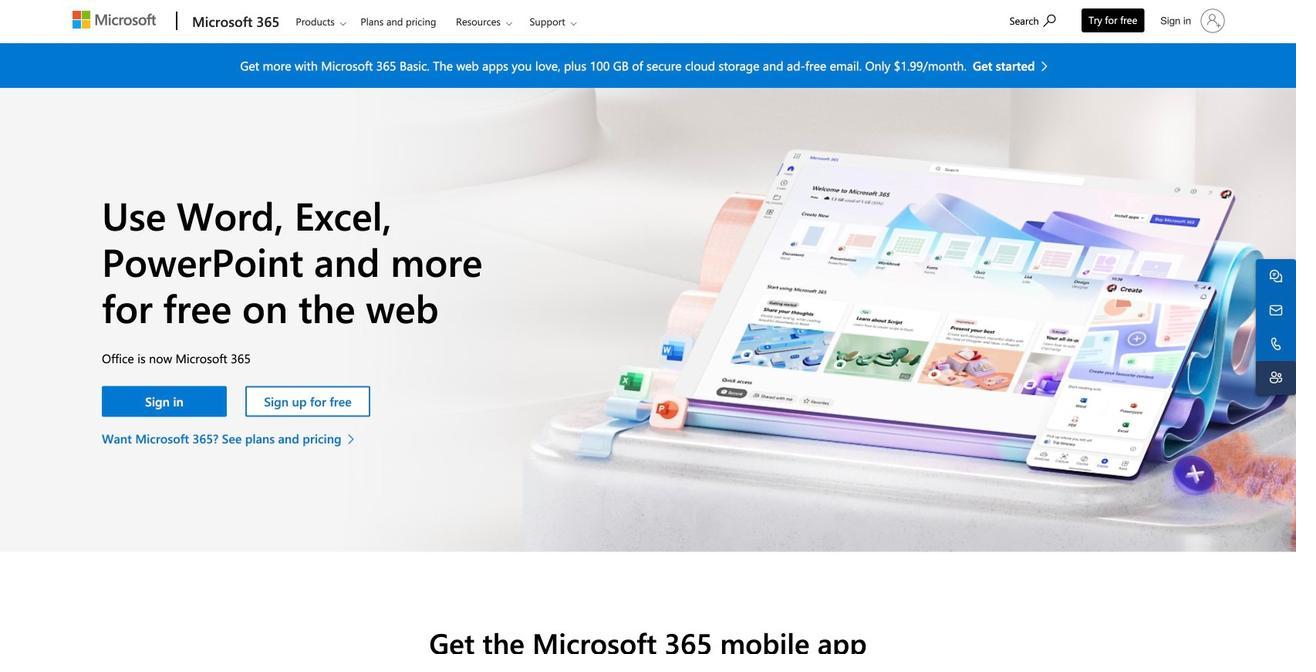 Task type: locate. For each thing, give the bounding box(es) containing it.
None search field
[[1002, 2, 1071, 37]]

microsoft image
[[73, 11, 156, 29]]



Task type: vqa. For each thing, say whether or not it's contained in the screenshot.
the right 1
no



